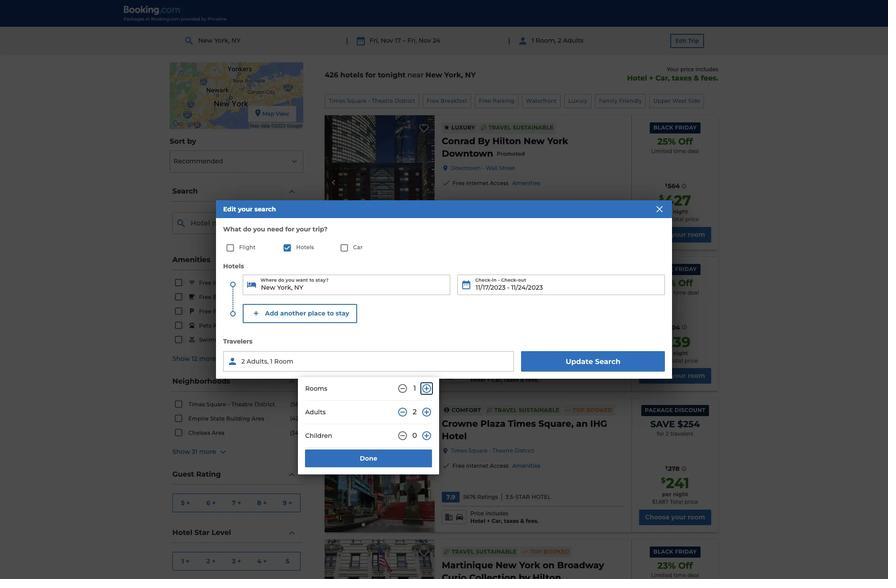 Task type: describe. For each thing, give the bounding box(es) containing it.
new inside residence inn by marriott new york downtown manhattan/world trade center area
[[565, 278, 586, 288]]

room for 427
[[688, 231, 706, 239]]

1 vertical spatial breakfast
[[213, 294, 240, 301]]

price for 241
[[471, 511, 484, 518]]

7 + button
[[224, 495, 249, 512]]

ihg
[[591, 419, 608, 430]]

1 for 1 +
[[182, 558, 184, 566]]

increase children image
[[422, 431, 432, 442]]

1 horizontal spatial booked
[[587, 407, 613, 414]]

239
[[665, 334, 691, 351]]

0 vertical spatial hotels
[[296, 244, 314, 251]]

guest
[[172, 470, 194, 479]]

west
[[673, 98, 687, 104]]

free up by
[[479, 98, 491, 104]]

conrad by hilton new york downtown - promoted element
[[442, 135, 625, 160]]

1 fri, from the left
[[370, 37, 379, 45]]

0 vertical spatial top
[[573, 407, 585, 414]]

5676 ratings
[[463, 494, 498, 501]]

2 fri, from the left
[[408, 37, 417, 45]]

4 +
[[257, 558, 267, 566]]

0 vertical spatial times square - theatre district
[[329, 98, 415, 104]]

go to image #3 image
[[379, 524, 381, 527]]

$ for 241
[[661, 477, 666, 485]]

travel for 241
[[495, 407, 517, 414]]

broadway
[[558, 561, 604, 571]]

free up "pets"
[[199, 308, 212, 315]]

your
[[667, 66, 679, 73]]

1 vertical spatial access
[[237, 280, 256, 287]]

1 horizontal spatial district
[[395, 98, 415, 104]]

show 12 more
[[172, 355, 216, 363]]

star inside dropdown button
[[195, 529, 210, 537]]

+ for 7 +
[[238, 499, 241, 507]]

2 vertical spatial for
[[657, 431, 665, 438]]

crowne plaza times square, an ihg hotel
[[442, 419, 608, 442]]

residence inn by marriott new york downtown manhattan/world trade center area
[[442, 278, 610, 313]]

22%
[[658, 278, 676, 289]]

comfort
[[452, 407, 481, 414]]

+ for 8 +
[[263, 499, 267, 507]]

hotel star level button
[[171, 524, 303, 544]]

square for empire state building area
[[207, 402, 226, 408]]

decrease children - disabled image
[[398, 431, 408, 442]]

427
[[664, 192, 692, 210]]

0 vertical spatial free parking
[[479, 98, 515, 104]]

free down the 426 hotels for tonight near new york, ny
[[427, 98, 439, 104]]

$254
[[678, 419, 700, 430]]

304
[[668, 324, 680, 332]]

2 +
[[207, 558, 216, 566]]

martinique
[[442, 561, 493, 571]]

empire state building area
[[189, 416, 265, 422]]

1 horizontal spatial free breakfast
[[427, 98, 467, 104]]

3 black from the top
[[654, 549, 674, 556]]

1 vertical spatial internet
[[213, 280, 236, 287]]

- up empire state building area
[[228, 402, 230, 408]]

booking.com packages image
[[123, 5, 227, 21]]

taxes for 241
[[504, 518, 519, 525]]

family friendly
[[599, 98, 642, 104]]

photo carousel region for 239
[[325, 257, 435, 391]]

new right near
[[426, 71, 443, 79]]

your for 239
[[672, 372, 686, 380]]

8
[[257, 499, 261, 507]]

includes
[[696, 66, 719, 73]]

neighborhoods button
[[171, 372, 303, 392]]

amenities for 241
[[513, 463, 541, 470]]

time for 427
[[674, 148, 687, 155]]

1 vertical spatial downtown
[[451, 165, 481, 172]]

0 vertical spatial york,
[[214, 37, 230, 45]]

2 down save
[[666, 431, 669, 438]]

choose your room button for 241
[[639, 510, 712, 526]]

show 12 more button
[[172, 354, 301, 365]]

3 deal from the top
[[688, 573, 699, 579]]

1 vertical spatial free parking
[[199, 308, 235, 315]]

8 +
[[257, 499, 267, 507]]

4 + button
[[249, 553, 275, 571]]

increase rooms image
[[422, 384, 432, 395]]

adults,
[[247, 358, 269, 366]]

tonight
[[378, 71, 406, 79]]

martinique new york on broadway curio collection by hilton
[[442, 561, 604, 580]]

theatre for empire state building area
[[232, 402, 253, 408]]

black friday for 239
[[654, 266, 697, 273]]

your down search dropdown button
[[238, 205, 253, 213]]

choose for night
[[646, 372, 670, 380]]

426 hotels for tonight near new york, ny
[[325, 71, 476, 79]]

+ for 1 +
[[186, 558, 190, 566]]

update
[[566, 358, 593, 366]]

4 photo carousel region from the top
[[325, 540, 435, 580]]

hotels
[[341, 71, 364, 79]]

3 limited time deal from the top
[[652, 573, 699, 579]]

allowed
[[213, 323, 236, 329]]

0 horizontal spatial ny
[[232, 37, 241, 45]]

per night $1,667 total price
[[653, 350, 698, 364]]

1 for 1 room, 2 adults
[[532, 37, 534, 45]]

sign in to save image for 239
[[420, 265, 429, 277]]

swimming
[[199, 337, 230, 344]]

price inside $ 241 per night $1,687 total price
[[685, 499, 699, 506]]

view
[[276, 111, 289, 117]]

ratings for 427
[[475, 211, 496, 218]]

update search
[[566, 358, 621, 366]]

photo carousel region for 241
[[325, 399, 435, 533]]

curio
[[442, 573, 467, 580]]

room,
[[536, 37, 556, 45]]

search
[[255, 205, 276, 213]]

3 friday from the top
[[675, 549, 697, 556]]

times down crowne
[[451, 448, 467, 455]]

collection
[[469, 573, 517, 580]]

map view
[[262, 111, 289, 117]]

free internet access amenities for 241
[[453, 463, 541, 470]]

price includes hotel + car, taxes & fees. for 239
[[471, 369, 539, 384]]

your for 427
[[672, 231, 686, 239]]

near
[[408, 71, 424, 79]]

0 vertical spatial breakfast
[[441, 98, 467, 104]]

price includes hotel + car, taxes & fees. for 241
[[471, 511, 539, 525]]

7.9
[[446, 494, 456, 502]]

downtown inside conrad by hilton new york downtown
[[442, 148, 494, 159]]

per for 427
[[663, 209, 672, 215]]

state
[[210, 416, 225, 422]]

0 vertical spatial by
[[187, 137, 196, 146]]

york inside martinique new york on broadway curio collection by hilton
[[519, 561, 540, 571]]

travel for 427
[[489, 124, 512, 131]]

2 right 'room,' in the right of the page
[[558, 37, 562, 45]]

show 31 more
[[172, 448, 216, 456]]

0 vertical spatial square
[[347, 98, 367, 104]]

save
[[651, 419, 675, 430]]

Hotel name, brand, or keyword text field
[[172, 213, 276, 234]]

1 vertical spatial top booked
[[530, 549, 570, 556]]

fees. inside your price includes hotel + car, taxes & fees.
[[701, 74, 719, 82]]

decrease adults image
[[398, 407, 408, 418]]

0 vertical spatial adults
[[563, 37, 584, 45]]

1 vertical spatial ratings
[[477, 353, 498, 359]]

0 vertical spatial for
[[366, 71, 376, 79]]

travelers
[[223, 338, 253, 346]]

price inside $ 427 per night $2,986 total price
[[686, 216, 699, 223]]

2 for 2 +
[[207, 558, 210, 566]]

0 horizontal spatial adults
[[305, 408, 326, 416]]

fees. for 241
[[526, 518, 539, 525]]

sustainable for 427
[[513, 124, 554, 131]]

map
[[262, 111, 274, 117]]

night for 241
[[673, 492, 689, 498]]

done
[[360, 455, 378, 463]]

free down free internet access
[[199, 294, 212, 301]]

sign in to save image for conrad by hilton new york downtown
[[420, 124, 429, 135]]

1 horizontal spatial luxury
[[569, 98, 588, 104]]

black for 427
[[654, 124, 674, 131]]

york inside conrad by hilton new york downtown
[[548, 136, 569, 147]]

3 + button
[[224, 553, 249, 571]]

taxes for 239
[[504, 377, 519, 384]]

show for amenities
[[172, 355, 190, 363]]

upper
[[654, 98, 671, 104]]

- left wall
[[482, 165, 485, 172]]

show for neighborhoods
[[172, 448, 190, 456]]

2 adults, 1 room
[[242, 358, 293, 366]]

rating
[[196, 470, 221, 479]]

25%
[[658, 136, 676, 147]]

star for 427
[[509, 211, 524, 218]]

times square - theatre district for empire state building area
[[189, 402, 275, 408]]

- down the 426 hotels for tonight near new york, ny
[[368, 98, 370, 104]]

+ for 5 +
[[187, 499, 190, 507]]

access for 241
[[490, 463, 509, 470]]

free down "downtown - wall street"
[[453, 180, 465, 187]]

- down plaza on the right of page
[[489, 448, 491, 455]]

swimming pool
[[199, 337, 244, 344]]

1 vertical spatial free breakfast
[[199, 294, 240, 301]]

more for amenities
[[199, 355, 216, 363]]

includes for 239
[[486, 369, 509, 376]]

update search button
[[522, 352, 665, 372]]

sustainable for 241
[[519, 407, 560, 414]]

2 vertical spatial off
[[679, 561, 693, 572]]

choose for 241
[[646, 514, 670, 522]]

level
[[212, 529, 231, 537]]

limited for 239
[[652, 289, 672, 296]]

photo carousel region for 427
[[325, 116, 435, 250]]

upper west side
[[654, 98, 701, 104]]

edit for edit your search
[[223, 205, 236, 213]]

edit trip
[[676, 37, 699, 44]]

0 vertical spatial theatre
[[372, 98, 393, 104]]

car, inside your price includes hotel + car, taxes & fees.
[[656, 74, 670, 82]]

car
[[353, 244, 363, 251]]

internet for 241
[[466, 463, 489, 470]]

| for fri, nov 17 – fri, nov 24
[[346, 36, 348, 45]]

1 horizontal spatial area
[[252, 416, 265, 422]]

3 time from the top
[[674, 573, 687, 579]]

by
[[478, 136, 490, 147]]

0 horizontal spatial for
[[285, 225, 295, 233]]

$ 278
[[666, 465, 680, 473]]

1 vertical spatial ny
[[465, 71, 476, 79]]

hotel star level
[[172, 529, 231, 537]]

deal for 239
[[688, 289, 699, 296]]

per for 241
[[663, 492, 672, 498]]

guest rating button
[[171, 465, 303, 485]]

square for free internet access
[[469, 448, 488, 455]]

more for neighborhoods
[[199, 448, 216, 456]]

by inside martinique new york on broadway curio collection by hilton
[[519, 573, 530, 580]]

1 horizontal spatial parking
[[493, 98, 515, 104]]

internet for 427
[[466, 180, 489, 187]]

time for 239
[[674, 289, 687, 296]]

2 vertical spatial travel
[[452, 549, 475, 556]]

0 horizontal spatial parking
[[213, 308, 235, 315]]

night inside per night $1,667 total price
[[673, 350, 689, 357]]

conrad
[[442, 136, 476, 147]]

17
[[395, 37, 401, 45]]

new down booking.com packages 'image'
[[198, 37, 213, 45]]

free down amenities dropdown button
[[199, 280, 212, 287]]

conrad by hilton new york downtown
[[442, 136, 569, 159]]

trade
[[582, 290, 608, 301]]

$1,687
[[653, 499, 669, 506]]

choose your room for 427
[[646, 231, 706, 239]]

$1,667
[[653, 358, 669, 364]]

2 (42) from the top
[[290, 416, 301, 422]]

deal for 427
[[688, 148, 699, 155]]

discount
[[675, 407, 706, 414]]



Task type: locate. For each thing, give the bounding box(es) containing it.
2 show from the top
[[172, 448, 190, 456]]

1 for 1
[[414, 385, 416, 393]]

choose your room button down $1,687
[[639, 510, 712, 526]]

chelsea area
[[189, 430, 225, 437]]

show inside show 12 more button
[[172, 355, 190, 363]]

& for 239
[[521, 377, 525, 384]]

2 vertical spatial black friday
[[654, 549, 697, 556]]

3 room from the top
[[688, 514, 706, 522]]

1105
[[463, 211, 474, 218]]

per up $1,687
[[663, 492, 672, 498]]

2 vertical spatial black
[[654, 549, 674, 556]]

choose your room down per night $1,667 total price
[[646, 372, 706, 380]]

2 night from the top
[[673, 350, 689, 357]]

you
[[253, 225, 265, 233]]

sign in to save image for travel sustainable
[[420, 548, 429, 560]]

0 vertical spatial ny
[[232, 37, 241, 45]]

district down the crowne plaza times square, an ihg hotel
[[515, 448, 535, 455]]

star for 241
[[516, 494, 530, 501]]

3.5-star hotel for 239
[[505, 353, 551, 359]]

0 horizontal spatial area
[[212, 430, 225, 437]]

1 horizontal spatial times square - theatre district
[[329, 98, 415, 104]]

+ for 9 +
[[289, 499, 292, 507]]

district for free internet access
[[515, 448, 535, 455]]

2 vertical spatial theatre
[[493, 448, 514, 455]]

1 vertical spatial sign in to save image
[[420, 548, 429, 560]]

1 night from the top
[[673, 209, 689, 215]]

choose for 427
[[646, 231, 670, 239]]

0 horizontal spatial fri,
[[370, 37, 379, 45]]

price for 239
[[471, 369, 484, 376]]

5 for 5
[[286, 558, 289, 566]]

+ for 4 +
[[263, 558, 267, 566]]

2 includes from the top
[[486, 511, 509, 518]]

go to image #1 image
[[362, 524, 366, 527]]

free breakfast down free internet access
[[199, 294, 240, 301]]

2 room from the top
[[688, 372, 706, 380]]

for right need
[[285, 225, 295, 233]]

0 vertical spatial more
[[199, 355, 216, 363]]

internet down "downtown - wall street"
[[466, 180, 489, 187]]

1 friday from the top
[[675, 124, 697, 131]]

1 left room
[[270, 358, 273, 366]]

1 vertical spatial luxury
[[452, 124, 475, 131]]

1 (42) from the top
[[290, 308, 301, 315]]

sign in to save image
[[420, 265, 429, 277], [420, 407, 429, 418]]

total inside $ 241 per night $1,687 total price
[[670, 499, 683, 506]]

2 vertical spatial district
[[515, 448, 535, 455]]

2 left adults,
[[242, 358, 245, 366]]

room for night
[[688, 372, 706, 380]]

1 horizontal spatial york
[[548, 136, 569, 147]]

edit down search dropdown button
[[223, 205, 236, 213]]

1 vertical spatial hilton
[[533, 573, 562, 580]]

travelers
[[671, 431, 694, 438]]

2 horizontal spatial square
[[469, 448, 488, 455]]

free internet access amenities up 5676 ratings
[[453, 463, 541, 470]]

0 vertical spatial &
[[694, 74, 699, 82]]

2 vertical spatial room
[[688, 514, 706, 522]]

breakfast down free internet access
[[213, 294, 240, 301]]

go to image #4 image
[[387, 524, 389, 527]]

your left trip?
[[296, 225, 311, 233]]

includes
[[486, 369, 509, 376], [486, 511, 509, 518]]

free up "7.9"
[[453, 463, 465, 470]]

0 vertical spatial night
[[673, 209, 689, 215]]

free internet access amenities
[[453, 180, 541, 187], [453, 463, 541, 470]]

booked up ihg
[[587, 407, 613, 414]]

theatre
[[372, 98, 393, 104], [232, 402, 253, 408], [493, 448, 514, 455]]

2 limited time deal from the top
[[652, 289, 699, 296]]

star left level at the bottom of the page
[[195, 529, 210, 537]]

sustainable up collection
[[476, 549, 517, 556]]

0 vertical spatial price includes hotel + car, taxes & fees.
[[471, 369, 539, 384]]

star right 5676 ratings
[[516, 494, 530, 501]]

price inside per night $1,667 total price
[[685, 358, 698, 364]]

$ for 278
[[666, 466, 668, 470]]

show 31 more button
[[172, 447, 301, 458]]

sustainable
[[513, 124, 554, 131], [519, 407, 560, 414], [476, 549, 517, 556]]

square down plaza on the right of page
[[469, 448, 488, 455]]

residence
[[442, 278, 490, 288]]

total right $1,687
[[670, 499, 683, 506]]

travel sustainable up conrad by hilton new york downtown - promoted element
[[489, 124, 554, 131]]

2 vertical spatial choose
[[646, 514, 670, 522]]

2 price from the top
[[471, 511, 484, 518]]

theatre for free internet access
[[493, 448, 514, 455]]

3.5-star hotel for 241
[[506, 494, 551, 501]]

price includes hotel + car, taxes & fees. down 5676 ratings
[[471, 511, 539, 525]]

$ inside the $ 278
[[666, 466, 668, 470]]

hotel
[[627, 74, 648, 82], [525, 211, 545, 218], [531, 353, 551, 359], [471, 377, 486, 384], [442, 432, 467, 442], [532, 494, 551, 501], [471, 518, 486, 525], [172, 529, 193, 537]]

times square - theatre district down tonight
[[329, 98, 415, 104]]

edit for edit trip
[[676, 37, 687, 44]]

2 vertical spatial fees.
[[526, 518, 539, 525]]

0 vertical spatial limited
[[652, 148, 672, 155]]

choose your room for 241
[[646, 514, 706, 522]]

choose your room for night
[[646, 372, 706, 380]]

1 more from the top
[[199, 355, 216, 363]]

total
[[671, 216, 684, 223], [670, 358, 683, 364], [670, 499, 683, 506]]

fri, right –
[[408, 37, 417, 45]]

3 per from the top
[[663, 492, 672, 498]]

+
[[650, 74, 654, 82], [487, 377, 490, 384], [187, 499, 190, 507], [212, 499, 216, 507], [238, 499, 241, 507], [263, 499, 267, 507], [289, 499, 292, 507], [487, 518, 490, 525], [186, 558, 190, 566], [212, 558, 216, 566], [237, 558, 241, 566], [263, 558, 267, 566]]

go to image #2 image
[[371, 524, 373, 527]]

2 choose from the top
[[646, 372, 670, 380]]

2 sign in to save image from the top
[[420, 407, 429, 418]]

luxury up "conrad"
[[452, 124, 475, 131]]

times down 426
[[329, 98, 346, 104]]

2 vertical spatial amenities
[[513, 463, 541, 470]]

ratings right 1105
[[475, 211, 496, 218]]

more right 31
[[199, 448, 216, 456]]

night
[[673, 209, 689, 215], [673, 350, 689, 357], [673, 492, 689, 498]]

5
[[181, 499, 185, 507], [286, 558, 289, 566]]

2 | from the left
[[508, 36, 511, 45]]

free parking up by
[[479, 98, 515, 104]]

2 vertical spatial downtown
[[442, 290, 494, 301]]

0 vertical spatial travel
[[489, 124, 512, 131]]

fees. for 239
[[526, 377, 539, 384]]

0 vertical spatial room
[[688, 231, 706, 239]]

choose your room button down per night $1,667 total price
[[639, 369, 712, 384]]

search inside dropdown button
[[172, 187, 198, 196]]

2 nov from the left
[[419, 37, 431, 45]]

5-star hotel
[[504, 211, 545, 218]]

choose your room button down $2,986
[[639, 227, 712, 243]]

price inside your price includes hotel + car, taxes & fees.
[[681, 66, 695, 73]]

choose your room button
[[639, 227, 712, 243], [639, 369, 712, 384], [639, 510, 712, 526]]

york inside residence inn by marriott new york downtown manhattan/world trade center area
[[589, 278, 610, 288]]

limited down 22%
[[652, 289, 672, 296]]

3 black friday from the top
[[654, 549, 697, 556]]

amenities inside dropdown button
[[172, 256, 211, 264]]

adults
[[563, 37, 584, 45], [305, 408, 326, 416]]

new up trade
[[565, 278, 586, 288]]

2 vertical spatial &
[[521, 518, 525, 525]]

$ left 564 on the top right
[[666, 183, 668, 187]]

2 vertical spatial internet
[[466, 463, 489, 470]]

times square - theatre district down plaza on the right of page
[[451, 448, 535, 455]]

3.5-
[[505, 353, 515, 359], [506, 494, 516, 501]]

new inside martinique new york on broadway curio collection by hilton
[[496, 561, 517, 571]]

residence inn by marriott new york downtown manhattan/world trade center area element
[[442, 277, 625, 313]]

| left 'room,' in the right of the page
[[508, 36, 511, 45]]

room down per night $1,667 total price
[[688, 372, 706, 380]]

1 vertical spatial top
[[530, 549, 542, 556]]

$ inside $ 564
[[666, 183, 668, 187]]

on
[[543, 561, 555, 571]]

per inside $ 241 per night $1,687 total price
[[663, 492, 672, 498]]

friday for 239
[[675, 266, 697, 273]]

$ left 241
[[661, 477, 666, 485]]

2 vertical spatial area
[[212, 430, 225, 437]]

edit left trip
[[676, 37, 687, 44]]

go to image #5 image
[[395, 524, 397, 527]]

1 sign in to save image from the top
[[420, 265, 429, 277]]

2 price includes hotel + car, taxes & fees. from the top
[[471, 511, 539, 525]]

black friday for 427
[[654, 124, 697, 131]]

price down 241
[[685, 499, 699, 506]]

3.5- right 5676 ratings
[[506, 494, 516, 501]]

1 horizontal spatial search
[[595, 358, 621, 366]]

3.5- for 239
[[505, 353, 515, 359]]

travel sustainable up the crowne plaza times square, an ihg hotel
[[495, 407, 560, 414]]

square up state at the left of page
[[207, 402, 226, 408]]

increase adults image
[[422, 407, 432, 418]]

0 horizontal spatial free breakfast
[[199, 294, 240, 301]]

+ for 3 +
[[237, 558, 241, 566]]

hotels up free internet access
[[223, 263, 244, 271]]

0 vertical spatial choose your room button
[[639, 227, 712, 243]]

travel sustainable for 427
[[489, 124, 554, 131]]

2 choose your room from the top
[[646, 372, 706, 380]]

1 right decrease rooms - disabled icon
[[414, 385, 416, 393]]

times square - theatre district up empire state building area
[[189, 402, 275, 408]]

2 black friday from the top
[[654, 266, 697, 273]]

0 vertical spatial per
[[663, 209, 672, 215]]

2 right decrease adults icon
[[413, 408, 417, 417]]

free parking
[[479, 98, 515, 104], [199, 308, 235, 315]]

downtown inside residence inn by marriott new york downtown manhattan/world trade center area
[[442, 290, 494, 301]]

5 right 4 + on the left bottom
[[286, 558, 289, 566]]

package
[[645, 407, 673, 414]]

waterfront
[[526, 98, 557, 104]]

0 horizontal spatial york,
[[214, 37, 230, 45]]

off for 427
[[679, 136, 693, 147]]

travel up conrad by hilton new york downtown
[[489, 124, 512, 131]]

0 vertical spatial taxes
[[672, 74, 692, 82]]

0
[[413, 432, 417, 440]]

area inside residence inn by marriott new york downtown manhattan/world trade center area
[[476, 302, 498, 313]]

what
[[223, 225, 241, 233]]

off for 239
[[679, 278, 693, 289]]

neighborhoods
[[172, 377, 230, 386]]

0 vertical spatial search
[[172, 187, 198, 196]]

1 vertical spatial booked
[[544, 549, 570, 556]]

| for 1 room, 2 adults
[[508, 36, 511, 45]]

sign in to save image for 241
[[420, 407, 429, 418]]

0 vertical spatial choose your room
[[646, 231, 706, 239]]

limited for 427
[[652, 148, 672, 155]]

by inside residence inn by marriott new york downtown manhattan/world trade center area
[[511, 278, 522, 288]]

1 vertical spatial black
[[654, 266, 674, 273]]

1 vertical spatial 5
[[286, 558, 289, 566]]

access
[[490, 180, 509, 187], [237, 280, 256, 287], [490, 463, 509, 470]]

1 horizontal spatial theatre
[[372, 98, 393, 104]]

1 vertical spatial travel sustainable
[[495, 407, 560, 414]]

2 vertical spatial travel sustainable
[[452, 549, 517, 556]]

friday for 427
[[675, 124, 697, 131]]

9
[[283, 499, 287, 507]]

more inside show 12 more button
[[199, 355, 216, 363]]

0 vertical spatial 3.5-star hotel
[[505, 353, 551, 359]]

black for 239
[[654, 266, 674, 273]]

$ inside $ 427 per night $2,986 total price
[[660, 194, 664, 202]]

black up 22%
[[654, 266, 674, 273]]

$ 427 per night $2,986 total price
[[652, 192, 699, 223]]

amenities for 427
[[513, 180, 541, 187]]

1 choose your room button from the top
[[639, 227, 712, 243]]

0 vertical spatial 3.5-
[[505, 353, 515, 359]]

2 for 2
[[413, 408, 417, 417]]

1 price includes hotel + car, taxes & fees. from the top
[[471, 369, 539, 384]]

luxury
[[569, 98, 588, 104], [452, 124, 475, 131]]

2 vertical spatial sustainable
[[476, 549, 517, 556]]

per inside $ 427 per night $2,986 total price
[[663, 209, 672, 215]]

0 vertical spatial limited time deal
[[652, 148, 699, 155]]

choose your room button for night
[[639, 369, 712, 384]]

top up martinique new york on broadway curio collection by hilton element
[[530, 549, 542, 556]]

2 free internet access amenities from the top
[[453, 463, 541, 470]]

0 horizontal spatial breakfast
[[213, 294, 240, 301]]

1 vertical spatial hotels
[[223, 263, 244, 271]]

sign in to save image
[[420, 124, 429, 135], [420, 548, 429, 560]]

hilton inside conrad by hilton new york downtown
[[493, 136, 521, 147]]

includes down 5676 ratings
[[486, 511, 509, 518]]

booked
[[587, 407, 613, 414], [544, 549, 570, 556]]

free breakfast
[[427, 98, 467, 104], [199, 294, 240, 301]]

(63)
[[290, 294, 301, 301]]

friendly
[[620, 98, 642, 104]]

hilton inside martinique new york on broadway curio collection by hilton
[[533, 573, 562, 580]]

1 photo carousel region from the top
[[325, 116, 435, 250]]

1 vertical spatial &
[[521, 377, 525, 384]]

plaza
[[481, 419, 506, 430]]

nov left the 24
[[419, 37, 431, 45]]

martinique new york on broadway curio collection by hilton element
[[442, 560, 625, 580]]

1 inside button
[[270, 358, 273, 366]]

0 vertical spatial york
[[548, 136, 569, 147]]

1 price from the top
[[471, 369, 484, 376]]

amenities down the crowne plaza times square, an ihg hotel
[[513, 463, 541, 470]]

0 vertical spatial ratings
[[475, 211, 496, 218]]

price down the 1380 ratings
[[471, 369, 484, 376]]

black friday up '25% off'
[[654, 124, 697, 131]]

$2,986
[[652, 216, 670, 223]]

total inside $ 427 per night $2,986 total price
[[671, 216, 684, 223]]

2 deal from the top
[[688, 289, 699, 296]]

for
[[366, 71, 376, 79], [285, 225, 295, 233], [657, 431, 665, 438]]

0 horizontal spatial times square - theatre district
[[189, 402, 275, 408]]

5676
[[463, 494, 476, 501]]

1 nov from the left
[[381, 37, 393, 45]]

times
[[329, 98, 346, 104], [189, 402, 205, 408], [508, 419, 536, 430], [451, 448, 467, 455]]

square
[[347, 98, 367, 104], [207, 402, 226, 408], [469, 448, 488, 455]]

times inside the crowne plaza times square, an ihg hotel
[[508, 419, 536, 430]]

& for 241
[[521, 518, 525, 525]]

limited time deal for 239
[[652, 289, 699, 296]]

1 horizontal spatial ny
[[465, 71, 476, 79]]

6 + button
[[198, 495, 224, 512]]

0 vertical spatial fees.
[[701, 74, 719, 82]]

per inside per night $1,667 total price
[[663, 350, 672, 357]]

parking up allowed
[[213, 308, 235, 315]]

black friday up 22% off
[[654, 266, 697, 273]]

3 night from the top
[[673, 492, 689, 498]]

free internet access
[[199, 280, 256, 287]]

per up "$1,667"
[[663, 350, 672, 357]]

2 vertical spatial access
[[490, 463, 509, 470]]

0 vertical spatial off
[[679, 136, 693, 147]]

pets
[[199, 323, 212, 329]]

search
[[172, 187, 198, 196], [595, 358, 621, 366]]

fees.
[[701, 74, 719, 82], [526, 377, 539, 384], [526, 518, 539, 525]]

pool
[[231, 337, 244, 344]]

1 + button
[[173, 553, 198, 571]]

0 vertical spatial travel sustainable
[[489, 124, 554, 131]]

+ for 2 +
[[212, 558, 216, 566]]

for 2 travelers
[[657, 431, 694, 438]]

ratings for 241
[[478, 494, 498, 501]]

0 vertical spatial (42)
[[290, 308, 301, 315]]

0 horizontal spatial top booked
[[530, 549, 570, 556]]

star for 239
[[515, 353, 530, 359]]

hotels down trip?
[[296, 244, 314, 251]]

1 left 'room,' in the right of the page
[[532, 37, 534, 45]]

25% off
[[658, 136, 693, 147]]

deal down 22% off
[[688, 289, 699, 296]]

sort by
[[170, 137, 196, 146]]

sustainable up conrad by hilton new york downtown - promoted element
[[513, 124, 554, 131]]

access for 427
[[490, 180, 509, 187]]

241
[[666, 475, 690, 493]]

0 vertical spatial hilton
[[493, 136, 521, 147]]

0 vertical spatial sign in to save image
[[420, 265, 429, 277]]

1 deal from the top
[[688, 148, 699, 155]]

downtown left wall
[[451, 165, 481, 172]]

for right 'hotels'
[[366, 71, 376, 79]]

1 choose your room from the top
[[646, 231, 706, 239]]

2 horizontal spatial for
[[657, 431, 665, 438]]

$ left "427"
[[660, 194, 664, 202]]

travel up plaza on the right of page
[[495, 407, 517, 414]]

8 + button
[[249, 495, 275, 512]]

free internet access amenities for 427
[[453, 180, 541, 187]]

0 horizontal spatial edit
[[223, 205, 236, 213]]

2 time from the top
[[674, 289, 687, 296]]

price includes hotel + car, taxes & fees. down the 1380 ratings
[[471, 369, 539, 384]]

choose your room button for 427
[[639, 227, 712, 243]]

+ for 6 +
[[212, 499, 216, 507]]

0 vertical spatial area
[[476, 302, 498, 313]]

night down "278" at the right bottom
[[673, 492, 689, 498]]

3 choose your room button from the top
[[639, 510, 712, 526]]

sort
[[170, 137, 185, 146]]

2 per from the top
[[663, 350, 672, 357]]

room for 241
[[688, 514, 706, 522]]

show inside show 31 more button
[[172, 448, 190, 456]]

9 +
[[283, 499, 292, 507]]

internet
[[466, 180, 489, 187], [213, 280, 236, 287], [466, 463, 489, 470]]

3 limited from the top
[[652, 573, 672, 579]]

car, for 241
[[492, 518, 503, 525]]

car, down your in the right of the page
[[656, 74, 670, 82]]

your price includes hotel + car, taxes & fees.
[[627, 66, 719, 82]]

marriott
[[525, 278, 562, 288]]

2 for 2 adults, 1 room
[[242, 358, 245, 366]]

2 vertical spatial square
[[469, 448, 488, 455]]

adults right 'room,' in the right of the page
[[563, 37, 584, 45]]

2 sign in to save image from the top
[[420, 548, 429, 560]]

0 horizontal spatial york
[[519, 561, 540, 571]]

includes for 241
[[486, 511, 509, 518]]

edit inside edit trip button
[[676, 37, 687, 44]]

search inside button
[[595, 358, 621, 366]]

(56)
[[290, 402, 301, 408]]

0 vertical spatial black
[[654, 124, 674, 131]]

3 choose from the top
[[646, 514, 670, 522]]

free breakfast up "conrad"
[[427, 98, 467, 104]]

1 free internet access amenities from the top
[[453, 180, 541, 187]]

9 + button
[[275, 495, 300, 512]]

0 horizontal spatial search
[[172, 187, 198, 196]]

1 black friday from the top
[[654, 124, 697, 131]]

$ for 564
[[666, 183, 668, 187]]

1 limited from the top
[[652, 148, 672, 155]]

1 vertical spatial free internet access amenities
[[453, 463, 541, 470]]

3 photo carousel region from the top
[[325, 399, 435, 533]]

& inside your price includes hotel + car, taxes & fees.
[[694, 74, 699, 82]]

3.5- for 241
[[506, 494, 516, 501]]

deal down '25% off'
[[688, 148, 699, 155]]

1 vertical spatial total
[[670, 358, 683, 364]]

2 inside button
[[207, 558, 210, 566]]

22% off
[[658, 278, 693, 289]]

per
[[663, 209, 672, 215], [663, 350, 672, 357], [663, 492, 672, 498]]

per up $2,986
[[663, 209, 672, 215]]

night inside $ 241 per night $1,687 total price
[[673, 492, 689, 498]]

choose your room
[[646, 231, 706, 239], [646, 372, 706, 380], [646, 514, 706, 522]]

price down "239"
[[685, 358, 698, 364]]

1 vertical spatial limited time deal
[[652, 289, 699, 296]]

district for empire state building area
[[255, 402, 275, 408]]

0 vertical spatial amenities
[[513, 180, 541, 187]]

1 vertical spatial by
[[511, 278, 522, 288]]

3
[[232, 558, 236, 566]]

deal
[[688, 148, 699, 155], [688, 289, 699, 296], [688, 573, 699, 579]]

23% off
[[658, 561, 693, 572]]

flight
[[239, 244, 256, 251]]

2 limited from the top
[[652, 289, 672, 296]]

$
[[666, 183, 668, 187], [660, 194, 664, 202], [666, 466, 668, 470], [661, 477, 666, 485]]

chelsea
[[189, 430, 210, 437]]

room
[[274, 358, 293, 366]]

car, down 5676 ratings
[[492, 518, 503, 525]]

1 vertical spatial for
[[285, 225, 295, 233]]

limited time deal for 427
[[652, 148, 699, 155]]

5-
[[504, 211, 509, 218]]

1 +
[[182, 558, 190, 566]]

need
[[267, 225, 284, 233]]

1 vertical spatial 3.5-star hotel
[[506, 494, 551, 501]]

limited
[[652, 148, 672, 155], [652, 289, 672, 296], [652, 573, 672, 579]]

crowne plaza times square, an ihg hotel element
[[442, 418, 625, 443]]

hotel inside dropdown button
[[172, 529, 193, 537]]

total right "$1,667"
[[670, 358, 683, 364]]

2 photo carousel region from the top
[[325, 257, 435, 391]]

york left on in the bottom right of the page
[[519, 561, 540, 571]]

wall
[[486, 165, 498, 172]]

hotels
[[296, 244, 314, 251], [223, 263, 244, 271]]

night inside $ 427 per night $2,986 total price
[[673, 209, 689, 215]]

2 vertical spatial ratings
[[478, 494, 498, 501]]

times right plaza on the right of page
[[508, 419, 536, 430]]

1 horizontal spatial breakfast
[[441, 98, 467, 104]]

new inside conrad by hilton new york downtown
[[524, 136, 545, 147]]

times up empire
[[189, 402, 205, 408]]

1 horizontal spatial top booked
[[573, 407, 613, 414]]

night for 427
[[673, 209, 689, 215]]

empire
[[189, 416, 209, 422]]

1 includes from the top
[[486, 369, 509, 376]]

family
[[599, 98, 618, 104]]

2 choose your room button from the top
[[639, 369, 712, 384]]

limited time deal down '25% off'
[[652, 148, 699, 155]]

0 vertical spatial 5
[[181, 499, 185, 507]]

0 vertical spatial choose
[[646, 231, 670, 239]]

off right "23%"
[[679, 561, 693, 572]]

internet up 5676 ratings
[[466, 463, 489, 470]]

travel sustainable up the martinique
[[452, 549, 517, 556]]

+ inside your price includes hotel + car, taxes & fees.
[[650, 74, 654, 82]]

1 vertical spatial night
[[673, 350, 689, 357]]

for down save
[[657, 431, 665, 438]]

$ inside $ 241 per night $1,687 total price
[[661, 477, 666, 485]]

room down $ 427 per night $2,986 total price
[[688, 231, 706, 239]]

total inside per night $1,667 total price
[[670, 358, 683, 364]]

1 per from the top
[[663, 209, 672, 215]]

1 horizontal spatial hotels
[[296, 244, 314, 251]]

7
[[232, 499, 236, 507]]

off
[[679, 136, 693, 147], [679, 278, 693, 289], [679, 561, 693, 572]]

choose down "$1,667"
[[646, 372, 670, 380]]

2 black from the top
[[654, 266, 674, 273]]

1 sign in to save image from the top
[[420, 124, 429, 135]]

2 friday from the top
[[675, 266, 697, 273]]

hotel inside your price includes hotel + car, taxes & fees.
[[627, 74, 648, 82]]

564
[[668, 182, 680, 190]]

edit trip button
[[671, 34, 705, 48]]

1 vertical spatial includes
[[486, 511, 509, 518]]

1 show from the top
[[172, 355, 190, 363]]

1 limited time deal from the top
[[652, 148, 699, 155]]

2 more from the top
[[199, 448, 216, 456]]

1 vertical spatial travel
[[495, 407, 517, 414]]

limited down "23%"
[[652, 573, 672, 579]]

taxes
[[672, 74, 692, 82], [504, 377, 519, 384], [504, 518, 519, 525]]

hotel inside the crowne plaza times square, an ihg hotel
[[442, 432, 467, 442]]

total for 241
[[670, 499, 683, 506]]

1 choose from the top
[[646, 231, 670, 239]]

total for 427
[[671, 216, 684, 223]]

7 +
[[232, 499, 241, 507]]

off right 22%
[[679, 278, 693, 289]]

2 vertical spatial time
[[674, 573, 687, 579]]

black up "23%"
[[654, 549, 674, 556]]

24
[[433, 37, 441, 45]]

1 room from the top
[[688, 231, 706, 239]]

your down $ 427 per night $2,986 total price
[[672, 231, 686, 239]]

trip?
[[313, 225, 328, 233]]

by right sort
[[187, 137, 196, 146]]

+ inside button
[[289, 499, 292, 507]]

photo carousel region
[[325, 116, 435, 250], [325, 257, 435, 391], [325, 399, 435, 533], [325, 540, 435, 580]]

0 horizontal spatial top
[[530, 549, 542, 556]]

1 horizontal spatial york,
[[445, 71, 463, 79]]

decrease rooms - disabled image
[[398, 384, 408, 395]]

taxes inside your price includes hotel + car, taxes & fees.
[[672, 74, 692, 82]]

1 | from the left
[[346, 36, 348, 45]]

new down waterfront
[[524, 136, 545, 147]]

1 inside button
[[182, 558, 184, 566]]

travel sustainable for 241
[[495, 407, 560, 414]]

$ for 427
[[660, 194, 664, 202]]

2 inside button
[[242, 358, 245, 366]]

star right the 1380 ratings
[[515, 353, 530, 359]]

3 choose your room from the top
[[646, 514, 706, 522]]

by
[[187, 137, 196, 146], [511, 278, 522, 288], [519, 573, 530, 580]]

0 horizontal spatial theatre
[[232, 402, 253, 408]]

your for 241
[[672, 514, 686, 522]]

free parking up pets allowed
[[199, 308, 235, 315]]

1 time from the top
[[674, 148, 687, 155]]

5 for 5 +
[[181, 499, 185, 507]]

more inside show 31 more button
[[199, 448, 216, 456]]

1 black from the top
[[654, 124, 674, 131]]



Task type: vqa. For each thing, say whether or not it's contained in the screenshot.
AMENITIES associated with 427
yes



